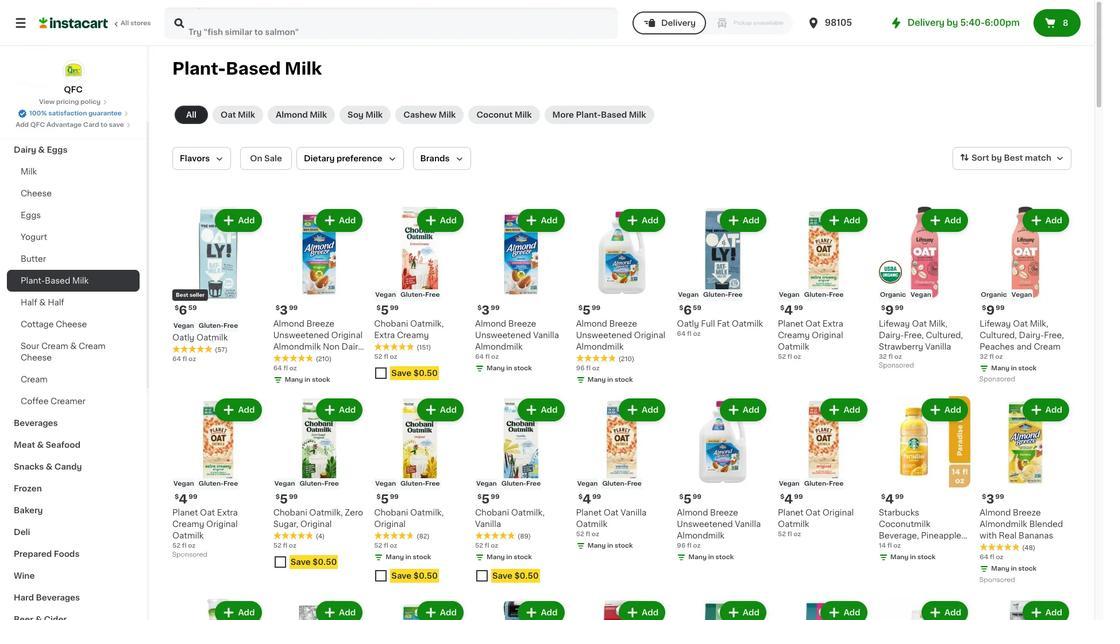 Task type: vqa. For each thing, say whether or not it's contained in the screenshot.
'ALMOND' inside Almond Breeze Unsweetened Vanilla Almondmilk 64 fl oz
yes



Task type: locate. For each thing, give the bounding box(es) containing it.
thanksgiving
[[14, 102, 69, 110]]

2 vertical spatial cheese
[[21, 354, 52, 362]]

1 horizontal spatial lifeway
[[980, 320, 1011, 328]]

beverage,
[[879, 532, 919, 540]]

breeze inside almond breeze unsweetened original almondmilk non dairy milk alternative
[[307, 320, 335, 328]]

cheese down sour
[[21, 354, 52, 362]]

1 horizontal spatial free,
[[1044, 331, 1064, 339]]

milk,
[[929, 320, 948, 328], [1030, 320, 1049, 328]]

plant- down the butter
[[21, 277, 45, 285]]

$0.50 down (89)
[[515, 573, 539, 581]]

2 horizontal spatial extra
[[823, 320, 844, 328]]

fat
[[717, 320, 730, 328]]

2 horizontal spatial $ 3 99
[[982, 494, 1005, 506]]

cream inside cream link
[[21, 376, 48, 384]]

oatmilk, inside the chobani oatmilk, zero sugar, original
[[309, 509, 343, 517]]

many down almond breeze unsweetened vanilla almondmilk 96 fl oz
[[689, 555, 707, 561]]

5 up almond breeze unsweetened original almondmilk
[[583, 304, 591, 316]]

32
[[879, 354, 887, 360], [980, 354, 988, 360]]

2 59 from the left
[[693, 305, 702, 311]]

gluten-
[[804, 292, 829, 298], [401, 292, 426, 298], [703, 292, 728, 298], [199, 323, 224, 329], [199, 481, 224, 488], [502, 481, 526, 488], [804, 481, 829, 488], [300, 481, 325, 488], [401, 481, 426, 488], [603, 481, 627, 488]]

prepared
[[14, 551, 52, 559]]

2 32 from the left
[[980, 354, 988, 360]]

oatmilk, for chobani oatmilk, vanilla
[[511, 509, 545, 517]]

$ 5 99 up almond breeze unsweetened original almondmilk
[[579, 304, 601, 316]]

1 vertical spatial plant-
[[576, 111, 601, 119]]

& right meat
[[37, 441, 44, 449]]

vanilla inside chobani oatmilk, vanilla
[[475, 521, 501, 529]]

8
[[1063, 19, 1069, 27]]

1 horizontal spatial cultured,
[[980, 331, 1017, 339]]

0 vertical spatial qfc
[[64, 86, 83, 94]]

drink
[[879, 555, 900, 563]]

hard
[[14, 594, 34, 602]]

save $0.50 down (89)
[[493, 573, 539, 581]]

2 vertical spatial plant-
[[21, 277, 45, 285]]

1 horizontal spatial half
[[48, 299, 64, 307]]

$0.50 down (82)
[[414, 573, 438, 581]]

almond
[[276, 111, 308, 119], [475, 320, 506, 328], [273, 320, 305, 328], [576, 320, 607, 328], [677, 509, 708, 517], [980, 509, 1011, 517]]

coffee
[[21, 398, 49, 406]]

chobani inside the chobani oatmilk, zero sugar, original
[[273, 509, 307, 517]]

oatly inside oatly full fat oatmilk 64 fl oz
[[677, 320, 699, 328]]

0 horizontal spatial creamy
[[172, 521, 204, 529]]

lifeway inside lifeway oat milk, cultured, dairy-free, peaches and cream 32 fl oz
[[980, 320, 1011, 328]]

coffee creamer link
[[7, 391, 140, 413]]

$ 5 99 for chobani oatmilk, vanilla
[[478, 494, 500, 506]]

stock down paradise
[[918, 555, 936, 561]]

stock down the (48)
[[1019, 566, 1037, 573]]

&
[[38, 146, 45, 154], [39, 299, 46, 307], [70, 343, 77, 351], [37, 441, 44, 449], [46, 463, 53, 471]]

1 horizontal spatial delivery
[[908, 18, 945, 27]]

$ 9 99 for lifeway oat milk, dairy-free, cultured, strawberry vanilla
[[881, 304, 904, 316]]

0 horizontal spatial delivery
[[661, 19, 696, 27]]

qfc up view pricing policy link
[[64, 86, 83, 94]]

0 horizontal spatial $ 6 59
[[175, 304, 197, 316]]

fl inside oatly full fat oatmilk 64 fl oz
[[687, 331, 692, 337]]

delivery for delivery
[[661, 19, 696, 27]]

& left candy
[[46, 463, 53, 471]]

0 vertical spatial cheese
[[21, 190, 52, 198]]

original inside the chobani oatmilk, zero sugar, original
[[300, 521, 332, 529]]

$0.50 for chobani oatmilk, original
[[414, 573, 438, 581]]

1 vertical spatial by
[[992, 154, 1002, 162]]

item badge image
[[879, 261, 902, 284]]

breeze for almond breeze unsweetened original almondmilk non dairy milk alternative
[[307, 320, 335, 328]]

$ 3 99
[[478, 304, 500, 316], [276, 304, 298, 316], [982, 494, 1005, 506]]

cottage cheese link
[[7, 314, 140, 336]]

0 horizontal spatial based
[[45, 277, 70, 285]]

sort
[[972, 154, 990, 162]]

save
[[109, 122, 124, 128]]

all left stores
[[121, 20, 129, 26]]

by left "5:40-"
[[947, 18, 959, 27]]

sponsored badge image for almond breeze almondmilk blended with real bananas
[[980, 578, 1015, 584]]

32 down peaches
[[980, 354, 988, 360]]

0 horizontal spatial by
[[947, 18, 959, 27]]

wine
[[14, 572, 35, 580]]

planet inside 'planet oat vanilla oatmilk 52 fl oz'
[[576, 509, 602, 517]]

save $0.50 button for zero
[[273, 554, 365, 574]]

3
[[482, 304, 490, 316], [280, 304, 288, 316], [987, 494, 995, 506]]

1 horizontal spatial $ 9 99
[[982, 304, 1005, 316]]

save $0.50 for original
[[392, 573, 438, 581]]

creamer
[[51, 398, 86, 406]]

frozen
[[14, 485, 42, 493]]

1 horizontal spatial creamy
[[397, 331, 429, 339]]

all up "flavors"
[[186, 111, 197, 119]]

1 horizontal spatial 96
[[677, 543, 686, 550]]

eggs down 'advantage'
[[47, 146, 67, 154]]

1 vertical spatial dairy
[[342, 343, 363, 351]]

oatmilk, inside chobani oatmilk, vanilla
[[511, 509, 545, 517]]

2 vertical spatial based
[[45, 277, 70, 285]]

add qfc advantage card to save link
[[16, 121, 131, 130]]

chobani oatmilk, vanilla
[[475, 509, 545, 529]]

9 down the item badge image
[[886, 304, 894, 316]]

& down cottage cheese "link"
[[70, 343, 77, 351]]

cream down cottage cheese
[[41, 343, 68, 351]]

save $0.50 for extra
[[392, 369, 438, 377]]

many in stock down and
[[992, 365, 1037, 372]]

best left seller
[[176, 292, 188, 298]]

1 horizontal spatial qfc
[[64, 86, 83, 94]]

sour cream & cream cheese
[[21, 343, 106, 362]]

chobani inside chobani oatmilk, vanilla
[[475, 509, 509, 517]]

1 free, from the left
[[904, 331, 924, 339]]

cheese down half & half link
[[56, 321, 87, 329]]

organic vegan up lifeway oat milk, cultured, dairy-free, peaches and cream 32 fl oz
[[981, 292, 1032, 298]]

chobani for chobani oatmilk, vanilla
[[475, 509, 509, 517]]

52 fl oz down chobani oatmilk, original
[[374, 543, 397, 550]]

save for extra
[[392, 369, 412, 377]]

best seller
[[176, 292, 205, 298]]

yogurt
[[21, 233, 47, 241]]

1 horizontal spatial organic vegan
[[981, 292, 1032, 298]]

almond inside 'almond breeze almondmilk blended with real bananas'
[[980, 509, 1011, 517]]

0 horizontal spatial organic
[[880, 292, 906, 298]]

based right more
[[601, 111, 627, 119]]

oatmilk, for chobani oatmilk, zero sugar, original
[[309, 509, 343, 517]]

plant- right more
[[576, 111, 601, 119]]

2 horizontal spatial 3
[[987, 494, 995, 506]]

0 horizontal spatial best
[[176, 292, 188, 298]]

almondmilk inside almond breeze unsweetened original almondmilk non dairy milk alternative
[[273, 343, 321, 351]]

all for all stores
[[121, 20, 129, 26]]

vanilla inside almond breeze unsweetened vanilla almondmilk 64 fl oz
[[533, 331, 559, 339]]

save $0.50 button down (151)
[[374, 364, 466, 385]]

2 lifeway from the left
[[980, 320, 1011, 328]]

1 lifeway from the left
[[879, 320, 910, 328]]

organic down the item badge image
[[880, 292, 906, 298]]

best for best match
[[1004, 154, 1023, 162]]

14 fl oz
[[879, 543, 901, 550]]

2 vertical spatial extra
[[217, 509, 238, 517]]

brands button
[[413, 147, 471, 170]]

1 vertical spatial cheese
[[56, 321, 87, 329]]

based up half & half
[[45, 277, 70, 285]]

3 for almond breeze unsweetened vanilla almondmilk
[[482, 304, 490, 316]]

1 32 from the left
[[879, 354, 887, 360]]

sponsored badge image
[[879, 363, 914, 369], [980, 377, 1015, 383], [172, 552, 207, 559], [980, 578, 1015, 584]]

almond for almond breeze unsweetened vanilla almondmilk 96 fl oz
[[677, 509, 708, 517]]

cheese inside cottage cheese "link"
[[56, 321, 87, 329]]

dairy right non
[[342, 343, 363, 351]]

3 up almond breeze unsweetened original almondmilk non dairy milk alternative
[[280, 304, 288, 316]]

oatmilk, up (4)
[[309, 509, 343, 517]]

breeze inside almond breeze unsweetened vanilla almondmilk 64 fl oz
[[508, 320, 536, 328]]

vanilla inside lifeway oat milk, dairy-free, cultured, strawberry vanilla 32 fl oz
[[926, 343, 952, 351]]

0 horizontal spatial planet oat extra creamy original oatmilk 52 fl oz
[[172, 509, 238, 550]]

52 fl oz down sugar,
[[273, 543, 297, 550]]

milk, for cultured,
[[929, 320, 948, 328]]

organic vegan down the item badge image
[[880, 292, 932, 298]]

$ 5 99 up chobani oatmilk, extra creamy on the bottom left
[[377, 304, 399, 316]]

None search field
[[164, 7, 618, 39]]

in down and
[[1011, 365, 1017, 372]]

1 vertical spatial beverages
[[36, 594, 80, 602]]

original inside almond breeze unsweetened original almondmilk non dairy milk alternative
[[331, 331, 363, 339]]

2 horizontal spatial based
[[601, 111, 627, 119]]

5 up chobani oatmilk, original
[[381, 494, 389, 506]]

5
[[381, 304, 389, 316], [583, 304, 591, 316], [482, 494, 490, 506], [280, 494, 288, 506], [381, 494, 389, 506], [684, 494, 692, 506]]

on sale
[[250, 155, 282, 163]]

0 horizontal spatial 59
[[188, 305, 197, 311]]

almond for almond breeze unsweetened original almondmilk
[[576, 320, 607, 328]]

59 up full
[[693, 305, 702, 311]]

more plant-based milk link
[[545, 106, 654, 124]]

1 vertical spatial extra
[[374, 331, 395, 339]]

unsweetened inside almond breeze unsweetened original almondmilk
[[576, 331, 632, 339]]

0 horizontal spatial 96
[[576, 365, 585, 372]]

dairy- up and
[[1019, 331, 1044, 339]]

half up cottage cheese
[[48, 299, 64, 307]]

$ 5 99 for chobani oatmilk, zero sugar, original
[[276, 494, 298, 506]]

2 dairy- from the left
[[1019, 331, 1044, 339]]

1 horizontal spatial 6
[[684, 304, 692, 316]]

1 9 from the left
[[886, 304, 894, 316]]

1 horizontal spatial (210)
[[619, 356, 635, 362]]

$ 5 99 up chobani oatmilk, vanilla
[[478, 494, 500, 506]]

oatly
[[677, 320, 699, 328], [172, 334, 194, 342]]

meat & seafood
[[14, 441, 80, 449]]

1 horizontal spatial 9
[[987, 304, 995, 316]]

oat
[[221, 111, 236, 119], [806, 320, 821, 328], [912, 320, 927, 328], [1013, 320, 1028, 328], [200, 509, 215, 517], [806, 509, 821, 517], [604, 509, 619, 517]]

1 horizontal spatial all
[[186, 111, 197, 119]]

sponsored badge image for lifeway oat milk, cultured, dairy-free, peaches and cream
[[980, 377, 1015, 383]]

0 horizontal spatial plant-
[[21, 277, 45, 285]]

0 horizontal spatial 6
[[179, 304, 187, 316]]

0 vertical spatial 64 fl oz
[[172, 356, 196, 362]]

2 vertical spatial 64 fl oz
[[980, 555, 1004, 561]]

breeze for almond breeze unsweetened vanilla almondmilk 96 fl oz
[[710, 509, 738, 517]]

0 horizontal spatial extra
[[217, 509, 238, 517]]

0 horizontal spatial half
[[21, 299, 37, 307]]

oz
[[693, 331, 701, 337], [491, 354, 499, 360], [794, 354, 801, 360], [390, 354, 397, 360], [895, 354, 902, 360], [996, 354, 1003, 360], [189, 356, 196, 362], [290, 365, 297, 372], [592, 365, 600, 372], [794, 532, 801, 538], [592, 532, 599, 538], [188, 543, 196, 550], [491, 543, 498, 550], [289, 543, 297, 550], [390, 543, 397, 550], [693, 543, 701, 550], [894, 543, 901, 550], [996, 555, 1004, 561]]

product group
[[172, 207, 264, 364], [273, 207, 365, 387], [374, 207, 466, 385], [475, 207, 567, 376], [576, 207, 668, 387], [677, 207, 769, 339], [778, 207, 870, 362], [879, 207, 971, 372], [980, 207, 1072, 386], [172, 396, 264, 562], [273, 396, 365, 574], [374, 396, 466, 588], [475, 396, 567, 588], [576, 396, 668, 554], [677, 396, 769, 565], [778, 396, 870, 540], [879, 396, 971, 565], [980, 396, 1072, 587], [172, 600, 264, 621], [273, 600, 365, 621], [374, 600, 466, 621], [475, 600, 567, 621], [576, 600, 668, 621], [677, 600, 769, 621], [778, 600, 870, 621], [879, 600, 971, 621], [980, 600, 1072, 621]]

2 organic vegan from the left
[[981, 292, 1032, 298]]

0 horizontal spatial 9
[[886, 304, 894, 316]]

1 horizontal spatial $ 6 59
[[680, 304, 702, 316]]

64 inside almond breeze unsweetened vanilla almondmilk 64 fl oz
[[475, 354, 484, 360]]

64 for oatly oatmilk
[[172, 356, 181, 362]]

stock
[[514, 365, 532, 372], [1019, 365, 1037, 372], [312, 377, 330, 383], [615, 377, 633, 383], [615, 543, 633, 550], [514, 555, 532, 561], [413, 555, 431, 561], [716, 555, 734, 561], [918, 555, 936, 561], [1019, 566, 1037, 573]]

2 cultured, from the left
[[980, 331, 1017, 339]]

cottage cheese
[[21, 321, 87, 329]]

save $0.50
[[392, 369, 438, 377], [291, 559, 337, 567], [493, 573, 539, 581], [392, 573, 438, 581]]

add
[[16, 122, 29, 128], [238, 217, 255, 225], [339, 217, 356, 225], [440, 217, 457, 225], [541, 217, 558, 225], [642, 217, 659, 225], [743, 217, 760, 225], [844, 217, 861, 225], [945, 217, 962, 225], [1046, 217, 1063, 225], [238, 406, 255, 414], [339, 406, 356, 414], [440, 406, 457, 414], [541, 406, 558, 414], [642, 406, 659, 414], [743, 406, 760, 414], [844, 406, 861, 414], [945, 406, 962, 414], [1046, 406, 1063, 414], [238, 609, 255, 617], [339, 609, 356, 617], [440, 609, 457, 617], [541, 609, 558, 617], [642, 609, 659, 617], [743, 609, 760, 617], [844, 609, 861, 617], [945, 609, 962, 617], [1046, 609, 1063, 617]]

(210) down non
[[316, 356, 332, 362]]

1 horizontal spatial planet oat extra creamy original oatmilk 52 fl oz
[[778, 320, 844, 360]]

1 horizontal spatial milk,
[[1030, 320, 1049, 328]]

in
[[507, 365, 512, 372], [1011, 365, 1017, 372], [305, 377, 310, 383], [607, 377, 613, 383], [607, 543, 613, 550], [507, 555, 512, 561], [406, 555, 411, 561], [708, 555, 714, 561], [910, 555, 916, 561], [1011, 566, 1017, 573]]

creamy
[[778, 331, 810, 339], [397, 331, 429, 339], [172, 521, 204, 529]]

oatmilk, for chobani oatmilk, extra creamy
[[410, 320, 444, 328]]

oat inside lifeway oat milk, cultured, dairy-free, peaches and cream 32 fl oz
[[1013, 320, 1028, 328]]

64 fl oz down oatly oatmilk
[[172, 356, 196, 362]]

cheese link
[[7, 183, 140, 205]]

1 vertical spatial oatly
[[172, 334, 194, 342]]

chobani for chobani oatmilk, zero sugar, original
[[273, 509, 307, 517]]

0 vertical spatial plant-based milk
[[172, 60, 322, 77]]

$
[[175, 305, 179, 311], [478, 305, 482, 311], [780, 305, 785, 311], [276, 305, 280, 311], [377, 305, 381, 311], [579, 305, 583, 311], [680, 305, 684, 311], [881, 305, 886, 311], [982, 305, 987, 311], [175, 494, 179, 501], [478, 494, 482, 501], [780, 494, 785, 501], [276, 494, 280, 501], [377, 494, 381, 501], [579, 494, 583, 501], [680, 494, 684, 501], [881, 494, 886, 501], [982, 494, 987, 501]]

1 cultured, from the left
[[926, 331, 963, 339]]

& up "cottage"
[[39, 299, 46, 307]]

almond milk link
[[268, 106, 335, 124]]

almondmilk
[[475, 343, 523, 351], [273, 343, 321, 351], [576, 343, 624, 351], [980, 521, 1028, 529], [677, 532, 725, 540]]

5 up chobani oatmilk, vanilla
[[482, 494, 490, 506]]

extra inside chobani oatmilk, extra creamy
[[374, 331, 395, 339]]

and
[[1017, 343, 1032, 351]]

milk inside "link"
[[238, 111, 255, 119]]

oat inside planet oat original oatmilk 52 fl oz
[[806, 509, 821, 517]]

almondmilk for 64
[[475, 343, 523, 351]]

save for original
[[392, 573, 412, 581]]

fl inside planet oat original oatmilk 52 fl oz
[[788, 532, 792, 538]]

on
[[250, 155, 262, 163]]

$ 3 99 for almond breeze almondmilk blended with real bananas
[[982, 494, 1005, 506]]

many down real
[[992, 566, 1010, 573]]

fl inside almond breeze unsweetened vanilla almondmilk 64 fl oz
[[486, 354, 490, 360]]

best inside "field"
[[1004, 154, 1023, 162]]

best left match
[[1004, 154, 1023, 162]]

original inside almond breeze unsweetened original almondmilk
[[634, 331, 666, 339]]

by inside "field"
[[992, 154, 1002, 162]]

$ 9 99 for lifeway oat milk, cultured, dairy-free, peaches and cream
[[982, 304, 1005, 316]]

many in stock down alternative
[[285, 377, 330, 383]]

milk, inside lifeway oat milk, dairy-free, cultured, strawberry vanilla 32 fl oz
[[929, 320, 948, 328]]

0 vertical spatial based
[[226, 60, 281, 77]]

& down produce
[[38, 146, 45, 154]]

all stores
[[121, 20, 151, 26]]

1 vertical spatial eggs
[[21, 212, 41, 220]]

view pricing policy
[[39, 99, 101, 105]]

59
[[188, 305, 197, 311], [693, 305, 702, 311]]

dairy- up strawberry
[[879, 331, 904, 339]]

1 vertical spatial all
[[186, 111, 197, 119]]

0 vertical spatial planet oat extra creamy original oatmilk 52 fl oz
[[778, 320, 844, 360]]

foods
[[54, 551, 80, 559]]

0 vertical spatial all
[[121, 20, 129, 26]]

stock down almond breeze unsweetened vanilla almondmilk 96 fl oz
[[716, 555, 734, 561]]

0 vertical spatial beverages
[[14, 420, 58, 428]]

$ 3 99 up almond breeze unsweetened vanilla almondmilk 64 fl oz
[[478, 304, 500, 316]]

1 horizontal spatial 64 fl oz
[[273, 365, 297, 372]]

dairy- inside lifeway oat milk, cultured, dairy-free, peaches and cream 32 fl oz
[[1019, 331, 1044, 339]]

almond inside almond milk link
[[276, 111, 308, 119]]

$ 5 99 up sugar,
[[276, 494, 298, 506]]

(210) for 5
[[619, 356, 635, 362]]

$0.50 for chobani oatmilk, zero sugar, original
[[313, 559, 337, 567]]

64 fl oz for almond breeze almondmilk blended with real bananas
[[980, 555, 1004, 561]]

almondmilk inside almond breeze unsweetened vanilla almondmilk 64 fl oz
[[475, 343, 523, 351]]

almond inside almond breeze unsweetened original almondmilk non dairy milk alternative
[[273, 320, 305, 328]]

1 $ 9 99 from the left
[[881, 304, 904, 316]]

0 horizontal spatial organic vegan
[[880, 292, 932, 298]]

2 $ 6 59 from the left
[[680, 304, 702, 316]]

$ 3 99 up with
[[982, 494, 1005, 506]]

$ 5 99 for chobani oatmilk, original
[[377, 494, 399, 506]]

oatmilk, up (89)
[[511, 509, 545, 517]]

service type group
[[633, 11, 793, 34]]

0 horizontal spatial $ 9 99
[[881, 304, 904, 316]]

many in stock down "96 fl oz"
[[588, 377, 633, 383]]

$ 5 99 for almond breeze unsweetened original almondmilk
[[579, 304, 601, 316]]

dairy- inside lifeway oat milk, dairy-free, cultured, strawberry vanilla 32 fl oz
[[879, 331, 904, 339]]

52 fl oz for chobani oatmilk, original
[[374, 543, 397, 550]]

(82)
[[417, 534, 430, 540]]

free,
[[904, 331, 924, 339], [1044, 331, 1064, 339]]

chobani inside chobani oatmilk, extra creamy
[[374, 320, 408, 328]]

with
[[980, 532, 997, 540]]

preference
[[337, 155, 383, 163]]

$0.50 down (4)
[[313, 559, 337, 567]]

beverages inside hard beverages link
[[36, 594, 80, 602]]

0 horizontal spatial $ 3 99
[[276, 304, 298, 316]]

non
[[323, 343, 340, 351]]

delivery for delivery by 5:40-6:00pm
[[908, 18, 945, 27]]

5 up sugar,
[[280, 494, 288, 506]]

save $0.50 button down (89)
[[475, 567, 567, 588]]

sort by
[[972, 154, 1002, 162]]

2 horizontal spatial 64 fl oz
[[980, 555, 1004, 561]]

$ 5 99 for chobani oatmilk, extra creamy
[[377, 304, 399, 316]]

brands
[[420, 155, 450, 163]]

(210)
[[316, 356, 332, 362], [619, 356, 635, 362]]

match
[[1025, 154, 1052, 162]]

98105 button
[[807, 7, 876, 39]]

6
[[179, 304, 187, 316], [684, 304, 692, 316]]

2 horizontal spatial creamy
[[778, 331, 810, 339]]

1 half from the left
[[21, 299, 37, 307]]

stock down alternative
[[312, 377, 330, 383]]

1 vertical spatial based
[[601, 111, 627, 119]]

52 fl oz for chobani oatmilk, extra creamy
[[374, 354, 397, 360]]

0 horizontal spatial oatly
[[172, 334, 194, 342]]

oat inside lifeway oat milk, dairy-free, cultured, strawberry vanilla 32 fl oz
[[912, 320, 927, 328]]

0 horizontal spatial 64 fl oz
[[172, 356, 196, 362]]

milk, inside lifeway oat milk, cultured, dairy-free, peaches and cream 32 fl oz
[[1030, 320, 1049, 328]]

oatmilk inside planet oat original oatmilk 52 fl oz
[[778, 521, 810, 529]]

32 down strawberry
[[879, 354, 887, 360]]

cashew milk link
[[396, 106, 464, 124]]

almond inside almond breeze unsweetened vanilla almondmilk 96 fl oz
[[677, 509, 708, 517]]

$ 5 99 up chobani oatmilk, original
[[377, 494, 399, 506]]

1 vertical spatial 64 fl oz
[[273, 365, 297, 372]]

0 horizontal spatial all
[[121, 20, 129, 26]]

1 horizontal spatial $ 3 99
[[478, 304, 500, 316]]

9
[[886, 304, 894, 316], [987, 304, 995, 316]]

oatly left full
[[677, 320, 699, 328]]

save $0.50 for vanilla
[[493, 573, 539, 581]]

stock down (89)
[[514, 555, 532, 561]]

chobani inside chobani oatmilk, original
[[374, 509, 408, 517]]

oatmilk, inside chobani oatmilk, extra creamy
[[410, 320, 444, 328]]

0 horizontal spatial eggs
[[21, 212, 41, 220]]

6 up oatly full fat oatmilk 64 fl oz
[[684, 304, 692, 316]]

oatmilk, up (151)
[[410, 320, 444, 328]]

almond inside almond breeze unsweetened vanilla almondmilk 64 fl oz
[[475, 320, 506, 328]]

1 vertical spatial best
[[176, 292, 188, 298]]

1 horizontal spatial extra
[[374, 331, 395, 339]]

2 (210) from the left
[[619, 356, 635, 362]]

beverages inside beverages link
[[14, 420, 58, 428]]

planet oat extra creamy original oatmilk 52 fl oz
[[778, 320, 844, 360], [172, 509, 238, 550]]

2 9 from the left
[[987, 304, 995, 316]]

1 vertical spatial 96
[[677, 543, 686, 550]]

1 horizontal spatial 3
[[482, 304, 490, 316]]

0 vertical spatial extra
[[823, 320, 844, 328]]

oatmilk, up (82)
[[410, 509, 444, 517]]

0 horizontal spatial cultured,
[[926, 331, 963, 339]]

2 free, from the left
[[1044, 331, 1064, 339]]

almond for almond milk
[[276, 111, 308, 119]]

9 up peaches
[[987, 304, 995, 316]]

3 for almond breeze almondmilk blended with real bananas
[[987, 494, 995, 506]]

1 (210) from the left
[[316, 356, 332, 362]]

by for sort
[[992, 154, 1002, 162]]

save $0.50 down (151)
[[392, 369, 438, 377]]

many in stock down almond breeze unsweetened vanilla almondmilk 64 fl oz
[[487, 365, 532, 372]]

0 horizontal spatial lifeway
[[879, 320, 910, 328]]

breeze inside almond breeze unsweetened original almondmilk
[[609, 320, 637, 328]]

vanilla inside almond breeze unsweetened vanilla almondmilk 96 fl oz
[[735, 521, 761, 529]]

0 horizontal spatial dairy-
[[879, 331, 904, 339]]

$ 6 59 up full
[[680, 304, 702, 316]]

unsweetened inside almond breeze unsweetened original almondmilk non dairy milk alternative
[[273, 331, 329, 339]]

0 horizontal spatial (210)
[[316, 356, 332, 362]]

5 for chobani oatmilk, vanilla
[[482, 494, 490, 506]]

6 down best seller
[[179, 304, 187, 316]]

1 vertical spatial planet oat extra creamy original oatmilk 52 fl oz
[[172, 509, 238, 550]]

2 milk, from the left
[[1030, 320, 1049, 328]]

0 vertical spatial best
[[1004, 154, 1023, 162]]

soy milk link
[[340, 106, 391, 124]]

deli
[[14, 529, 30, 537]]

breeze inside almond breeze unsweetened vanilla almondmilk 96 fl oz
[[710, 509, 738, 517]]

unsweetened inside almond breeze unsweetened vanilla almondmilk 64 fl oz
[[475, 331, 531, 339]]

save $0.50 button for extra
[[374, 364, 466, 385]]

stock down 'planet oat vanilla oatmilk 52 fl oz'
[[615, 543, 633, 550]]

breeze inside 'almond breeze almondmilk blended with real bananas'
[[1013, 509, 1041, 517]]

unsweetened inside almond breeze unsweetened vanilla almondmilk 96 fl oz
[[677, 521, 733, 529]]

cream up coffee
[[21, 376, 48, 384]]

0 vertical spatial oatly
[[677, 320, 699, 328]]

32 inside lifeway oat milk, cultured, dairy-free, peaches and cream 32 fl oz
[[980, 354, 988, 360]]

0 horizontal spatial milk,
[[929, 320, 948, 328]]

all for all
[[186, 111, 197, 119]]

almondmilk inside almond breeze unsweetened vanilla almondmilk 96 fl oz
[[677, 532, 725, 540]]

lifeway inside lifeway oat milk, dairy-free, cultured, strawberry vanilla 32 fl oz
[[879, 320, 910, 328]]

2 $ 9 99 from the left
[[982, 304, 1005, 316]]

0 horizontal spatial 32
[[879, 354, 887, 360]]

2 organic from the left
[[981, 292, 1007, 298]]

99
[[491, 305, 500, 311], [794, 305, 803, 311], [289, 305, 298, 311], [390, 305, 399, 311], [592, 305, 601, 311], [895, 305, 904, 311], [996, 305, 1005, 311], [189, 494, 197, 501], [491, 494, 500, 501], [794, 494, 803, 501], [289, 494, 298, 501], [390, 494, 399, 501], [593, 494, 601, 501], [693, 494, 702, 501], [895, 494, 904, 501], [996, 494, 1005, 501]]

oatly for oatly full fat oatmilk 64 fl oz
[[677, 320, 699, 328]]

breeze for almond breeze unsweetened original almondmilk
[[609, 320, 637, 328]]

1 horizontal spatial eggs
[[47, 146, 67, 154]]

2 6 from the left
[[684, 304, 692, 316]]

creamy inside chobani oatmilk, extra creamy
[[397, 331, 429, 339]]

64 for almond breeze unsweetened original almondmilk non dairy milk alternative
[[273, 365, 282, 372]]

0 horizontal spatial qfc
[[30, 122, 45, 128]]

lifeway up strawberry
[[879, 320, 910, 328]]

free, inside lifeway oat milk, dairy-free, cultured, strawberry vanilla 32 fl oz
[[904, 331, 924, 339]]

candy
[[54, 463, 82, 471]]

0 vertical spatial plant-
[[172, 60, 226, 77]]

many
[[487, 365, 505, 372], [992, 365, 1010, 372], [285, 377, 303, 383], [588, 377, 606, 383], [588, 543, 606, 550], [487, 555, 505, 561], [386, 555, 404, 561], [689, 555, 707, 561], [891, 555, 909, 561], [992, 566, 1010, 573]]

vanilla inside 'planet oat vanilla oatmilk 52 fl oz'
[[621, 509, 647, 517]]

0 horizontal spatial 3
[[280, 304, 288, 316]]

1 milk, from the left
[[929, 320, 948, 328]]

1 horizontal spatial best
[[1004, 154, 1023, 162]]

fl
[[687, 331, 692, 337], [486, 354, 490, 360], [788, 354, 792, 360], [384, 354, 388, 360], [889, 354, 893, 360], [990, 354, 994, 360], [183, 356, 187, 362], [284, 365, 288, 372], [586, 365, 591, 372], [788, 532, 792, 538], [586, 532, 590, 538], [182, 543, 186, 550], [485, 543, 489, 550], [283, 543, 287, 550], [384, 543, 388, 550], [687, 543, 692, 550], [888, 543, 892, 550], [990, 555, 995, 561]]

deli link
[[7, 522, 140, 544]]

almond inside almond breeze unsweetened original almondmilk
[[576, 320, 607, 328]]

32 inside lifeway oat milk, dairy-free, cultured, strawberry vanilla 32 fl oz
[[879, 354, 887, 360]]

52 fl oz down chobani oatmilk, vanilla
[[475, 543, 498, 550]]

in down chobani oatmilk, vanilla
[[507, 555, 512, 561]]

3 up almond breeze unsweetened vanilla almondmilk 64 fl oz
[[482, 304, 490, 316]]

1 horizontal spatial 59
[[693, 305, 702, 311]]

fl inside lifeway oat milk, cultured, dairy-free, peaches and cream 32 fl oz
[[990, 354, 994, 360]]

organic vegan
[[880, 292, 932, 298], [981, 292, 1032, 298]]

(151)
[[417, 345, 431, 351]]

milk, for free,
[[1030, 320, 1049, 328]]

oat inside "link"
[[221, 111, 236, 119]]

seller
[[190, 292, 205, 298]]

fl inside 'planet oat vanilla oatmilk 52 fl oz'
[[586, 532, 590, 538]]

(210) down almond breeze unsweetened original almondmilk
[[619, 356, 635, 362]]

by for delivery
[[947, 18, 959, 27]]

oatmilk, inside chobani oatmilk, original
[[410, 509, 444, 517]]

$ 6 59 down best seller
[[175, 304, 197, 316]]

many in stock down 'planet oat vanilla oatmilk 52 fl oz'
[[588, 543, 633, 550]]

0 horizontal spatial plant-based milk
[[21, 277, 89, 285]]

hard beverages link
[[7, 587, 140, 609]]

1 dairy- from the left
[[879, 331, 904, 339]]

cashew
[[404, 111, 437, 119]]

delivery inside "button"
[[661, 19, 696, 27]]

1 horizontal spatial 32
[[980, 354, 988, 360]]

1 horizontal spatial dairy-
[[1019, 331, 1044, 339]]

prepared foods
[[14, 551, 80, 559]]

unsweetened for almond breeze unsweetened vanilla almondmilk 64 fl oz
[[475, 331, 531, 339]]

milk inside almond breeze unsweetened original almondmilk non dairy milk alternative
[[273, 354, 290, 362]]



Task type: describe. For each thing, give the bounding box(es) containing it.
in down 'planet oat vanilla oatmilk 52 fl oz'
[[607, 543, 613, 550]]

0 horizontal spatial dairy
[[14, 146, 36, 154]]

64 for almond breeze almondmilk blended with real bananas
[[980, 555, 989, 561]]

almondmilk for non
[[273, 343, 321, 351]]

0 vertical spatial eggs
[[47, 146, 67, 154]]

$0.50 for chobani oatmilk, vanilla
[[515, 573, 539, 581]]

cream down cottage cheese "link"
[[79, 343, 106, 351]]

butter link
[[7, 248, 140, 270]]

almond breeze almondmilk blended with real bananas
[[980, 509, 1064, 540]]

in down alternative
[[305, 377, 310, 383]]

frozen link
[[7, 478, 140, 500]]

1 vertical spatial qfc
[[30, 122, 45, 128]]

& for eggs
[[38, 146, 45, 154]]

almond breeze unsweetened original almondmilk
[[576, 320, 666, 351]]

52 inside planet oat original oatmilk 52 fl oz
[[778, 532, 786, 538]]

more
[[553, 111, 574, 119]]

oatly oatmilk
[[172, 334, 228, 342]]

coffee creamer
[[21, 398, 86, 406]]

96 inside almond breeze unsweetened vanilla almondmilk 96 fl oz
[[677, 543, 686, 550]]

original inside chobani oatmilk, original
[[374, 521, 406, 529]]

oatmilk, for chobani oatmilk, original
[[410, 509, 444, 517]]

delivery by 5:40-6:00pm link
[[890, 16, 1020, 30]]

dairy inside almond breeze unsweetened original almondmilk non dairy milk alternative
[[342, 343, 363, 351]]

(210) for 3
[[316, 356, 332, 362]]

produce link
[[7, 117, 140, 139]]

many down 'planet oat vanilla oatmilk 52 fl oz'
[[588, 543, 606, 550]]

sour cream & cream cheese link
[[7, 336, 140, 369]]

almond for almond breeze almondmilk blended with real bananas
[[980, 509, 1011, 517]]

unsweetened for almond breeze unsweetened original almondmilk
[[576, 331, 632, 339]]

1 59 from the left
[[188, 305, 197, 311]]

alternative
[[292, 354, 335, 362]]

oat inside 'planet oat vanilla oatmilk 52 fl oz'
[[604, 509, 619, 517]]

many down peaches
[[992, 365, 1010, 372]]

oz inside lifeway oat milk, dairy-free, cultured, strawberry vanilla 32 fl oz
[[895, 354, 902, 360]]

0 vertical spatial 96
[[576, 365, 585, 372]]

many in stock down almond breeze unsweetened vanilla almondmilk 96 fl oz
[[689, 555, 734, 561]]

1 6 from the left
[[179, 304, 187, 316]]

paradise
[[931, 544, 966, 552]]

lists
[[32, 40, 52, 48]]

all link
[[175, 106, 208, 124]]

butter
[[21, 255, 46, 263]]

many down passionfruit,
[[891, 555, 909, 561]]

dietary preference button
[[297, 147, 404, 170]]

save $0.50 for zero
[[291, 559, 337, 567]]

qfc inside 'link'
[[64, 86, 83, 94]]

$0.50 for chobani oatmilk, extra creamy
[[414, 369, 438, 377]]

card
[[83, 122, 99, 128]]

64 inside oatly full fat oatmilk 64 fl oz
[[677, 331, 686, 337]]

chobani for chobani oatmilk, extra creamy
[[374, 320, 408, 328]]

100% satisfaction guarantee button
[[18, 107, 129, 118]]

peaches
[[980, 343, 1015, 351]]

in down chobani oatmilk, original
[[406, 555, 411, 561]]

$ 3 99 for almond breeze unsweetened original almondmilk non dairy milk alternative
[[276, 304, 298, 316]]

oatly full fat oatmilk 64 fl oz
[[677, 320, 763, 337]]

5:40-
[[961, 18, 985, 27]]

cultured, inside lifeway oat milk, cultured, dairy-free, peaches and cream 32 fl oz
[[980, 331, 1017, 339]]

stock down (82)
[[413, 555, 431, 561]]

almondmilk for 96
[[677, 532, 725, 540]]

1 $ 6 59 from the left
[[175, 304, 197, 316]]

lifeway for cultured,
[[980, 320, 1011, 328]]

breeze for almond breeze unsweetened vanilla almondmilk 64 fl oz
[[508, 320, 536, 328]]

bananas
[[1019, 532, 1054, 540]]

view pricing policy link
[[39, 98, 108, 107]]

breeze for almond breeze almondmilk blended with real bananas
[[1013, 509, 1041, 517]]

produce
[[14, 124, 49, 132]]

(48)
[[1023, 546, 1036, 552]]

thanksgiving link
[[7, 95, 140, 117]]

1 organic from the left
[[880, 292, 906, 298]]

on sale button
[[240, 147, 292, 170]]

recipes
[[14, 80, 48, 89]]

many in stock down the (48)
[[992, 566, 1037, 573]]

6:00pm
[[985, 18, 1020, 27]]

cheese inside 'cheese' link
[[21, 190, 52, 198]]

oz inside 'planet oat vanilla oatmilk 52 fl oz'
[[592, 532, 599, 538]]

qfc logo image
[[62, 60, 84, 82]]

hard beverages
[[14, 594, 80, 602]]

sponsored badge image for lifeway oat milk, dairy-free, cultured, strawberry vanilla
[[879, 363, 914, 369]]

all stores link
[[39, 7, 152, 39]]

almond for almond breeze unsweetened vanilla almondmilk 64 fl oz
[[475, 320, 506, 328]]

& for half
[[39, 299, 46, 307]]

Search field
[[166, 8, 617, 38]]

& for seafood
[[37, 441, 44, 449]]

64 fl oz for almond breeze unsweetened original almondmilk non dairy milk alternative
[[273, 365, 297, 372]]

delivery button
[[633, 11, 706, 34]]

many down chobani oatmilk, vanilla
[[487, 555, 505, 561]]

cream inside lifeway oat milk, cultured, dairy-free, peaches and cream 32 fl oz
[[1034, 343, 1061, 351]]

oatly for oatly oatmilk
[[172, 334, 194, 342]]

sour
[[21, 343, 39, 351]]

instacart logo image
[[39, 16, 108, 30]]

3 for almond breeze unsweetened original almondmilk non dairy milk alternative
[[280, 304, 288, 316]]

oz inside almond breeze unsweetened vanilla almondmilk 64 fl oz
[[491, 354, 499, 360]]

$ 3 99 for almond breeze unsweetened vanilla almondmilk
[[478, 304, 500, 316]]

save $0.50 button for vanilla
[[475, 567, 567, 588]]

yogurt link
[[7, 226, 140, 248]]

seafood
[[46, 441, 80, 449]]

wine link
[[7, 566, 140, 587]]

many down almond breeze unsweetened vanilla almondmilk 64 fl oz
[[487, 365, 505, 372]]

5 for chobani oatmilk, extra creamy
[[381, 304, 389, 316]]

flavors button
[[172, 147, 231, 170]]

52 fl oz for chobani oatmilk, vanilla
[[475, 543, 498, 550]]

original inside planet oat original oatmilk 52 fl oz
[[823, 509, 854, 517]]

planet inside planet oat original oatmilk 52 fl oz
[[778, 509, 804, 517]]

blended
[[1030, 521, 1064, 529]]

flavors
[[180, 155, 210, 163]]

coconut milk
[[477, 111, 532, 119]]

half & half
[[21, 299, 64, 307]]

chobani for chobani oatmilk, original
[[374, 509, 408, 517]]

almondmilk inside almond breeze unsweetened original almondmilk
[[576, 343, 624, 351]]

1 organic vegan from the left
[[880, 292, 932, 298]]

eggs link
[[7, 205, 140, 226]]

many down "96 fl oz"
[[588, 377, 606, 383]]

1 vertical spatial plant-based milk
[[21, 277, 89, 285]]

add qfc advantage card to save
[[16, 122, 124, 128]]

(89)
[[518, 534, 531, 540]]

delivery by 5:40-6:00pm
[[908, 18, 1020, 27]]

cheese inside sour cream & cream cheese
[[21, 354, 52, 362]]

1 horizontal spatial based
[[226, 60, 281, 77]]

64 fl oz for oatly oatmilk
[[172, 356, 196, 362]]

2 horizontal spatial plant-
[[576, 111, 601, 119]]

zero
[[345, 509, 363, 517]]

5 for chobani oatmilk, original
[[381, 494, 389, 506]]

snacks
[[14, 463, 44, 471]]

satisfaction
[[48, 110, 87, 117]]

1 horizontal spatial plant-based milk
[[172, 60, 322, 77]]

stock down almond breeze unsweetened vanilla almondmilk 64 fl oz
[[514, 365, 532, 372]]

& inside sour cream & cream cheese
[[70, 343, 77, 351]]

starbucks
[[879, 509, 920, 517]]

cream link
[[7, 369, 140, 391]]

lifeway for dairy-
[[879, 320, 910, 328]]

coconutmilk
[[879, 521, 931, 529]]

in down passionfruit,
[[910, 555, 916, 561]]

5 for almond breeze unsweetened original almondmilk
[[583, 304, 591, 316]]

full
[[701, 320, 715, 328]]

cottage
[[21, 321, 54, 329]]

sponsored badge image for planet oat extra creamy original oatmilk
[[172, 552, 207, 559]]

oz inside planet oat original oatmilk 52 fl oz
[[794, 532, 801, 538]]

almondmilk inside 'almond breeze almondmilk blended with real bananas'
[[980, 521, 1028, 529]]

free, inside lifeway oat milk, cultured, dairy-free, peaches and cream 32 fl oz
[[1044, 331, 1064, 339]]

dietary preference
[[304, 155, 383, 163]]

almond milk
[[276, 111, 327, 119]]

lifeway oat milk, dairy-free, cultured, strawberry vanilla 32 fl oz
[[879, 320, 963, 360]]

unsweetened for almond breeze unsweetened original almondmilk non dairy milk alternative
[[273, 331, 329, 339]]

(57)
[[215, 347, 228, 353]]

$ 5 99 up almond breeze unsweetened vanilla almondmilk 96 fl oz
[[680, 494, 702, 506]]

1 horizontal spatial plant-
[[172, 60, 226, 77]]

in down almond breeze unsweetened original almondmilk
[[607, 377, 613, 383]]

5 for chobani oatmilk, zero sugar, original
[[280, 494, 288, 506]]

stores
[[130, 20, 151, 26]]

2 half from the left
[[48, 299, 64, 307]]

chobani oatmilk, zero sugar, original
[[273, 509, 363, 529]]

oat milk link
[[213, 106, 263, 124]]

in down almond breeze unsweetened vanilla almondmilk 96 fl oz
[[708, 555, 714, 561]]

soy
[[348, 111, 364, 119]]

planet oat vanilla oatmilk 52 fl oz
[[576, 509, 647, 538]]

pineapple
[[921, 532, 962, 540]]

lifeway oat milk, cultured, dairy-free, peaches and cream 32 fl oz
[[980, 320, 1064, 360]]

in down real
[[1011, 566, 1017, 573]]

view
[[39, 99, 55, 105]]

qfc link
[[62, 60, 84, 95]]

cultured, inside lifeway oat milk, dairy-free, cultured, strawberry vanilla 32 fl oz
[[926, 331, 963, 339]]

coconut
[[477, 111, 513, 119]]

oz inside lifeway oat milk, cultured, dairy-free, peaches and cream 32 fl oz
[[996, 354, 1003, 360]]

many down alternative
[[285, 377, 303, 383]]

chobani oatmilk, extra creamy
[[374, 320, 444, 339]]

9 for lifeway oat milk, cultured, dairy-free, peaches and cream
[[987, 304, 995, 316]]

52 fl oz for chobani oatmilk, zero sugar, original
[[273, 543, 297, 550]]

best for best seller
[[176, 292, 188, 298]]

fl inside lifeway oat milk, dairy-free, cultured, strawberry vanilla 32 fl oz
[[889, 354, 893, 360]]

stock down almond breeze unsweetened original almondmilk
[[615, 377, 633, 383]]

5 up almond breeze unsweetened vanilla almondmilk 96 fl oz
[[684, 494, 692, 506]]

guarantee
[[88, 110, 122, 117]]

100% satisfaction guarantee
[[29, 110, 122, 117]]

almond for almond breeze unsweetened original almondmilk non dairy milk alternative
[[273, 320, 305, 328]]

to
[[101, 122, 107, 128]]

many down chobani oatmilk, original
[[386, 555, 404, 561]]

save for vanilla
[[493, 573, 513, 581]]

oatmilk inside 'planet oat vanilla oatmilk 52 fl oz'
[[576, 521, 608, 529]]

in down almond breeze unsweetened vanilla almondmilk 64 fl oz
[[507, 365, 512, 372]]

stock down and
[[1019, 365, 1037, 372]]

meat
[[14, 441, 35, 449]]

Best match Sort by field
[[953, 147, 1072, 170]]

almond breeze unsweetened vanilla almondmilk 96 fl oz
[[677, 509, 761, 550]]

fl inside almond breeze unsweetened vanilla almondmilk 96 fl oz
[[687, 543, 692, 550]]

(4)
[[316, 534, 325, 540]]

100%
[[29, 110, 47, 117]]

unsweetened for almond breeze unsweetened vanilla almondmilk 96 fl oz
[[677, 521, 733, 529]]

prepared foods link
[[7, 544, 140, 566]]

many in stock down (82)
[[386, 555, 431, 561]]

9 for lifeway oat milk, dairy-free, cultured, strawberry vanilla
[[886, 304, 894, 316]]

oz inside oatly full fat oatmilk 64 fl oz
[[693, 331, 701, 337]]

save $0.50 button for original
[[374, 567, 466, 588]]

8 button
[[1034, 9, 1081, 37]]

recipes link
[[7, 74, 140, 95]]

oatmilk inside oatly full fat oatmilk 64 fl oz
[[732, 320, 763, 328]]

milk link
[[7, 161, 140, 183]]

oz inside almond breeze unsweetened vanilla almondmilk 96 fl oz
[[693, 543, 701, 550]]

save for zero
[[291, 559, 311, 567]]

& for candy
[[46, 463, 53, 471]]

52 inside 'planet oat vanilla oatmilk 52 fl oz'
[[576, 532, 584, 538]]

many in stock down passionfruit,
[[891, 555, 936, 561]]

many in stock down (89)
[[487, 555, 532, 561]]



